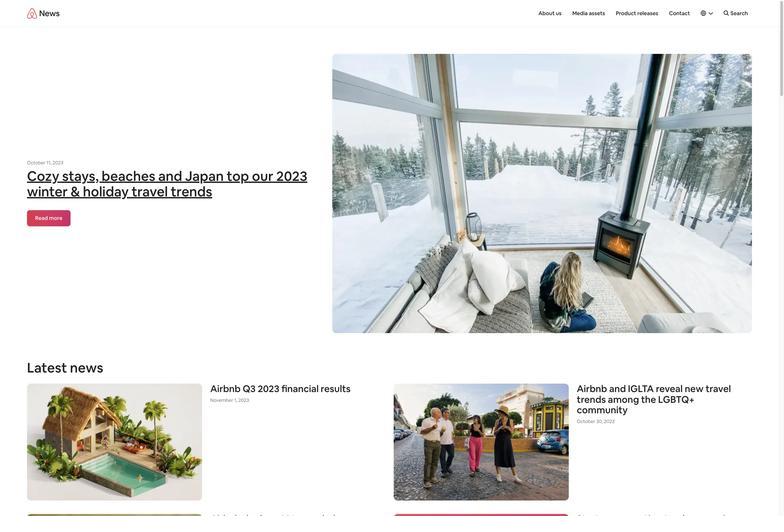 Task type: vqa. For each thing, say whether or not it's contained in the screenshot.
inquiries to the bottom
no



Task type: locate. For each thing, give the bounding box(es) containing it.
among
[[608, 394, 639, 406]]

1 horizontal spatial and
[[609, 383, 626, 396]]

airbnb up 'november'
[[210, 383, 241, 396]]

1 vertical spatial travel
[[706, 383, 731, 396]]

2023 right our
[[276, 168, 307, 185]]

airbnb inside airbnb q3 2023 financial results november 1, 2023
[[210, 383, 241, 396]]

1 horizontal spatial airbnb
[[577, 383, 607, 396]]

october 11, 2023 cozy stays, beaches and japan top our 2023 winter & holiday travel trends
[[27, 160, 307, 201]]

new
[[685, 383, 704, 396]]

japan
[[185, 168, 224, 185]]

about us link
[[534, 7, 566, 20]]

0 vertical spatial travel
[[132, 183, 168, 201]]

holiday
[[83, 183, 129, 201]]

0 horizontal spatial and
[[158, 168, 182, 185]]

product releases
[[616, 10, 658, 17]]

about
[[539, 10, 555, 17]]

30,
[[596, 419, 603, 425]]

results
[[321, 383, 351, 396]]

top
[[227, 168, 249, 185]]

trends inside the airbnb and iglta reveal new travel trends among the lgbtq+ community october 30, 2023
[[577, 394, 606, 406]]

travel inside october 11, 2023 cozy stays, beaches and japan top our 2023 winter & holiday travel trends
[[132, 183, 168, 201]]

2023 right 30,
[[604, 419, 615, 425]]

trends
[[171, 183, 212, 201], [577, 394, 606, 406]]

media
[[572, 10, 588, 17]]

0 horizontal spatial airbnb
[[210, 383, 241, 396]]

october left '11,'
[[27, 160, 45, 166]]

0 vertical spatial and
[[158, 168, 182, 185]]

our
[[252, 168, 273, 185]]

2023 inside the airbnb and iglta reveal new travel trends among the lgbtq+ community october 30, 2023
[[604, 419, 615, 425]]

0 horizontal spatial trends
[[171, 183, 212, 201]]

latest news
[[27, 360, 103, 377]]

0 vertical spatial trends
[[171, 183, 212, 201]]

0 vertical spatial october
[[27, 160, 45, 166]]

1 horizontal spatial travel
[[706, 383, 731, 396]]

1 vertical spatial and
[[609, 383, 626, 396]]

0 horizontal spatial travel
[[132, 183, 168, 201]]

1 vertical spatial trends
[[577, 394, 606, 406]]

airbnb up community
[[577, 383, 607, 396]]

us
[[556, 10, 562, 17]]

lgbtq+
[[658, 394, 695, 406]]

1 airbnb from the left
[[210, 383, 241, 396]]

october inside the airbnb and iglta reveal new travel trends among the lgbtq+ community october 30, 2023
[[577, 419, 595, 425]]

and
[[158, 168, 182, 185], [609, 383, 626, 396]]

airbnb inside the airbnb and iglta reveal new travel trends among the lgbtq+ community october 30, 2023
[[577, 383, 607, 396]]

winter
[[27, 183, 68, 201]]

october left 30,
[[577, 419, 595, 425]]

1,
[[234, 398, 237, 404]]

0 horizontal spatial october
[[27, 160, 45, 166]]

cozy stays, beaches and japan top our 2023 winter & holiday travel trends link
[[27, 168, 307, 201]]

winter listing for holiday travel image
[[333, 54, 752, 334]]

1 horizontal spatial october
[[577, 419, 595, 425]]

travel
[[132, 183, 168, 201], [706, 383, 731, 396]]

1 horizontal spatial trends
[[577, 394, 606, 406]]

1 vertical spatial october
[[577, 419, 595, 425]]

contact link
[[665, 7, 694, 20]]

q3
[[243, 383, 256, 396]]

and inside the airbnb and iglta reveal new travel trends among the lgbtq+ community october 30, 2023
[[609, 383, 626, 396]]

october inside october 11, 2023 cozy stays, beaches and japan top our 2023 winter & holiday travel trends
[[27, 160, 45, 166]]

2023
[[53, 160, 63, 166], [276, 168, 307, 185], [258, 383, 279, 396], [238, 398, 249, 404], [604, 419, 615, 425]]

beaches
[[102, 168, 155, 185]]

airbnb
[[210, 383, 241, 396], [577, 383, 607, 396]]

news
[[39, 8, 60, 19]]

a hand putting a key into another hand image
[[27, 515, 202, 517]]

2 airbnb from the left
[[577, 383, 607, 396]]

community
[[577, 405, 628, 417]]

october
[[27, 160, 45, 166], [577, 419, 595, 425]]

airbnb for 1,
[[210, 383, 241, 396]]



Task type: describe. For each thing, give the bounding box(es) containing it.
latest
[[27, 360, 67, 377]]

media assets link
[[568, 7, 609, 20]]

airbnb q3 2023 financial results link
[[210, 383, 351, 396]]

trends inside october 11, 2023 cozy stays, beaches and japan top our 2023 winter & holiday travel trends
[[171, 183, 212, 201]]

news link
[[39, 4, 60, 23]]

financial
[[281, 383, 319, 396]]

&
[[71, 183, 80, 201]]

airbnb and iglta reveal new travel trends among the lgbtq+ community october 30, 2023
[[577, 383, 731, 425]]

travel inside the airbnb and iglta reveal new travel trends among the lgbtq+ community october 30, 2023
[[706, 383, 731, 396]]

search button
[[720, 7, 752, 20]]

reveal
[[656, 383, 683, 396]]

read
[[35, 215, 48, 222]]

search
[[731, 10, 748, 17]]

more
[[49, 215, 62, 222]]

product releases link
[[612, 7, 662, 20]]

contact
[[669, 10, 690, 17]]

assets
[[589, 10, 605, 17]]

2023 right 1,
[[238, 398, 249, 404]]

product
[[616, 10, 636, 17]]

11,
[[47, 160, 52, 166]]

about us
[[539, 10, 562, 17]]

releases
[[638, 10, 658, 17]]

november
[[210, 398, 233, 404]]

media assets
[[572, 10, 605, 17]]

airbnb for trends
[[577, 383, 607, 396]]

2023 right '11,'
[[53, 160, 63, 166]]

read more
[[35, 215, 62, 222]]

airbnb q3 2023 financial results november 1, 2023
[[210, 383, 351, 404]]

the
[[641, 394, 656, 406]]

four people walking on the street and talking to each other image
[[394, 384, 569, 501]]

2023 right q3
[[258, 383, 279, 396]]

stays,
[[62, 168, 99, 185]]

cozy
[[27, 168, 59, 185]]

iglta
[[628, 383, 654, 396]]

read more link
[[27, 210, 71, 227]]

airbnb and iglta reveal new travel trends among the lgbtq+ community link
[[577, 383, 731, 417]]

news
[[70, 360, 103, 377]]

and inside october 11, 2023 cozy stays, beaches and japan top our 2023 winter & holiday travel trends
[[158, 168, 182, 185]]



